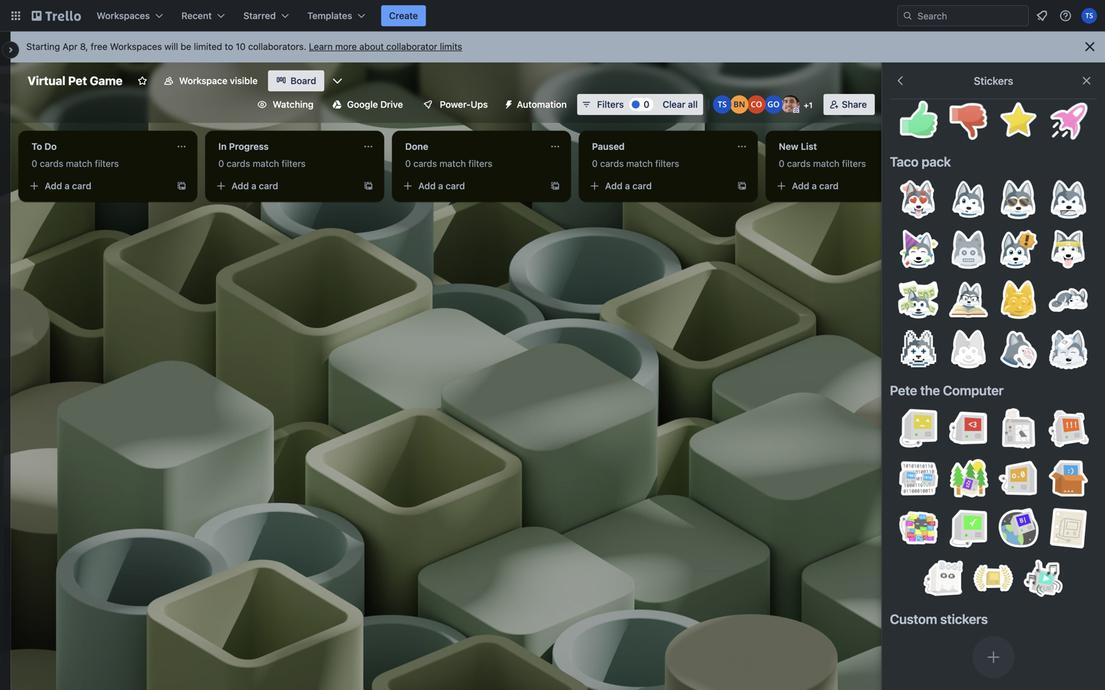Task type: vqa. For each thing, say whether or not it's contained in the screenshot.
the Workspaces to the top
yes



Task type: describe. For each thing, give the bounding box(es) containing it.
google drive icon image
[[333, 100, 342, 109]]

james peterson (jamespeterson93) image
[[781, 95, 800, 114]]

drive
[[380, 99, 403, 110]]

stickers
[[940, 612, 988, 627]]

visible
[[230, 75, 258, 86]]

this member is an admin of this board. image
[[793, 108, 799, 114]]

1 vertical spatial tara schultz (taraschultz7) image
[[713, 95, 731, 114]]

New List text field
[[771, 136, 918, 157]]

sm image
[[499, 94, 517, 113]]

0 left clear
[[644, 99, 650, 110]]

game
[[90, 74, 123, 88]]

open information menu image
[[1059, 9, 1072, 22]]

add a card for done
[[418, 181, 465, 191]]

0 cards match filters for done
[[405, 158, 493, 169]]

free
[[91, 41, 107, 52]]

5 add a card from the left
[[792, 181, 839, 191]]

custom stickers
[[890, 612, 988, 627]]

create from template… image for progress
[[363, 181, 374, 191]]

google drive button
[[325, 94, 411, 115]]

watching
[[273, 99, 314, 110]]

limits
[[440, 41, 462, 52]]

add a card for to do
[[45, 181, 91, 191]]

taco
[[890, 154, 919, 169]]

pete the computer
[[890, 383, 1004, 398]]

list
[[801, 141, 817, 152]]

card for in progress
[[259, 181, 278, 191]]

In Progress text field
[[211, 136, 358, 157]]

create
[[389, 10, 418, 21]]

power-ups
[[440, 99, 488, 110]]

virtual
[[28, 74, 65, 88]]

to do
[[32, 141, 57, 152]]

filters for paused
[[655, 158, 679, 169]]

Search field
[[913, 6, 1028, 26]]

match for paused
[[626, 158, 653, 169]]

recent button
[[174, 5, 233, 26]]

clear all button
[[658, 94, 703, 115]]

match for done
[[440, 158, 466, 169]]

progress
[[229, 141, 269, 152]]

To Do text field
[[24, 136, 171, 157]]

create from template… image for do
[[176, 181, 187, 191]]

back to home image
[[32, 5, 81, 26]]

filters inside 'new list 0 cards match filters'
[[842, 158, 866, 169]]

card for paused
[[633, 181, 652, 191]]

share button
[[824, 94, 875, 115]]

match for to do
[[66, 158, 92, 169]]

about
[[359, 41, 384, 52]]

learn more about collaborator limits link
[[309, 41, 462, 52]]

starting
[[26, 41, 60, 52]]

apr
[[63, 41, 78, 52]]

clear
[[663, 99, 686, 110]]

a for in progress
[[251, 181, 256, 191]]

match inside 'new list 0 cards match filters'
[[813, 158, 840, 169]]

add a card button for done
[[397, 176, 542, 197]]

pack
[[922, 154, 951, 169]]

+
[[804, 101, 809, 110]]

pet
[[68, 74, 87, 88]]

add for to do
[[45, 181, 62, 191]]

add for done
[[418, 181, 436, 191]]

in
[[218, 141, 227, 152]]

5 add from the left
[[792, 181, 809, 191]]

add a card button for in progress
[[211, 176, 355, 197]]

google drive
[[347, 99, 403, 110]]

in progress
[[218, 141, 269, 152]]

learn
[[309, 41, 333, 52]]

workspaces inside dropdown button
[[97, 10, 150, 21]]

ups
[[471, 99, 488, 110]]

create button
[[381, 5, 426, 26]]

8,
[[80, 41, 88, 52]]

cards for to do
[[40, 158, 63, 169]]

starting apr 8, free workspaces will be limited to 10 collaborators. learn more about collaborator limits
[[26, 41, 462, 52]]

customize views image
[[331, 74, 344, 88]]

collaborators.
[[248, 41, 306, 52]]

limited
[[194, 41, 222, 52]]

workspace visible
[[179, 75, 258, 86]]

add a card for in progress
[[232, 181, 278, 191]]

Paused text field
[[584, 136, 732, 157]]



Task type: locate. For each thing, give the bounding box(es) containing it.
a down 'to do' 'text field'
[[65, 181, 70, 191]]

new list 0 cards match filters
[[779, 141, 866, 169]]

0 for in progress
[[218, 158, 224, 169]]

card down 'in progress' text field
[[259, 181, 278, 191]]

4 add from the left
[[605, 181, 623, 191]]

add down do
[[45, 181, 62, 191]]

0 cards match filters down "progress"
[[218, 158, 306, 169]]

card down 'new list 0 cards match filters'
[[819, 181, 839, 191]]

share
[[842, 99, 867, 110]]

workspaces button
[[89, 5, 171, 26]]

cards down paused
[[600, 158, 624, 169]]

workspaces up free
[[97, 10, 150, 21]]

1 add a card from the left
[[45, 181, 91, 191]]

2 add a card button from the left
[[211, 176, 355, 197]]

a down done text field at top left
[[438, 181, 443, 191]]

stickers
[[974, 75, 1013, 87]]

card for to do
[[72, 181, 91, 191]]

starred
[[243, 10, 276, 21]]

new
[[779, 141, 799, 152]]

pete
[[890, 383, 917, 398]]

0 cards match filters
[[32, 158, 119, 169], [218, 158, 306, 169], [405, 158, 493, 169], [592, 158, 679, 169]]

filters
[[95, 158, 119, 169], [282, 158, 306, 169], [468, 158, 493, 169], [655, 158, 679, 169], [842, 158, 866, 169]]

starred button
[[236, 5, 297, 26]]

0 horizontal spatial create from template… image
[[176, 181, 187, 191]]

switch to… image
[[9, 9, 22, 22]]

4 card from the left
[[633, 181, 652, 191]]

add a card down 'new list 0 cards match filters'
[[792, 181, 839, 191]]

recent
[[181, 10, 212, 21]]

custom
[[890, 612, 937, 627]]

a for paused
[[625, 181, 630, 191]]

add a card button down 'in progress' text field
[[211, 176, 355, 197]]

cards down do
[[40, 158, 63, 169]]

0 down the done
[[405, 158, 411, 169]]

gary orlando (garyorlando) image
[[764, 95, 783, 114]]

match down 'paused' text box
[[626, 158, 653, 169]]

add a card button for to do
[[24, 176, 168, 197]]

board
[[291, 75, 316, 86]]

workspace
[[179, 75, 228, 86]]

3 create from template… image from the left
[[550, 181, 561, 191]]

cards for done
[[413, 158, 437, 169]]

more
[[335, 41, 357, 52]]

tara schultz (taraschultz7) image right 'all'
[[713, 95, 731, 114]]

1 0 cards match filters from the left
[[32, 158, 119, 169]]

0 down to
[[32, 158, 37, 169]]

0 inside 'new list 0 cards match filters'
[[779, 158, 785, 169]]

automation button
[[499, 94, 575, 115]]

filters for to do
[[95, 158, 119, 169]]

workspaces down workspaces dropdown button
[[110, 41, 162, 52]]

add a card button down 'to do' 'text field'
[[24, 176, 168, 197]]

0 for paused
[[592, 158, 598, 169]]

a for to do
[[65, 181, 70, 191]]

0 cards match filters for to do
[[32, 158, 119, 169]]

3 add a card from the left
[[418, 181, 465, 191]]

0 vertical spatial tara schultz (taraschultz7) image
[[1082, 8, 1097, 24]]

4 add a card from the left
[[605, 181, 652, 191]]

filters down 'to do' 'text field'
[[95, 158, 119, 169]]

create from template… image
[[176, 181, 187, 191], [363, 181, 374, 191], [550, 181, 561, 191]]

4 match from the left
[[626, 158, 653, 169]]

cards down the done
[[413, 158, 437, 169]]

add for paused
[[605, 181, 623, 191]]

the
[[920, 383, 940, 398]]

cards
[[40, 158, 63, 169], [227, 158, 250, 169], [413, 158, 437, 169], [600, 158, 624, 169], [787, 158, 811, 169]]

card
[[72, 181, 91, 191], [259, 181, 278, 191], [446, 181, 465, 191], [633, 181, 652, 191], [819, 181, 839, 191]]

1 vertical spatial workspaces
[[110, 41, 162, 52]]

3 0 cards match filters from the left
[[405, 158, 493, 169]]

star or unstar board image
[[137, 76, 148, 86]]

add for in progress
[[232, 181, 249, 191]]

add a card down do
[[45, 181, 91, 191]]

1
[[809, 101, 813, 110]]

2 add from the left
[[232, 181, 249, 191]]

filters for done
[[468, 158, 493, 169]]

2 0 cards match filters from the left
[[218, 158, 306, 169]]

cards down list
[[787, 158, 811, 169]]

0 notifications image
[[1034, 8, 1050, 24]]

card down 'paused' text box
[[633, 181, 652, 191]]

a for done
[[438, 181, 443, 191]]

0
[[644, 99, 650, 110], [32, 158, 37, 169], [218, 158, 224, 169], [405, 158, 411, 169], [592, 158, 598, 169], [779, 158, 785, 169]]

tara schultz (taraschultz7) image right the open information menu icon
[[1082, 8, 1097, 24]]

ben nelson (bennelson96) image
[[730, 95, 749, 114]]

0 cards match filters for in progress
[[218, 158, 306, 169]]

0 down new
[[779, 158, 785, 169]]

3 card from the left
[[446, 181, 465, 191]]

power-
[[440, 99, 471, 110]]

5 a from the left
[[812, 181, 817, 191]]

be
[[181, 41, 191, 52]]

0 horizontal spatial tara schultz (taraschultz7) image
[[713, 95, 731, 114]]

5 cards from the left
[[787, 158, 811, 169]]

board link
[[268, 70, 324, 91]]

card down done text field at top left
[[446, 181, 465, 191]]

workspace visible button
[[155, 70, 266, 91]]

Board name text field
[[21, 70, 129, 91]]

0 down in
[[218, 158, 224, 169]]

will
[[164, 41, 178, 52]]

filters for in progress
[[282, 158, 306, 169]]

google
[[347, 99, 378, 110]]

add down paused
[[605, 181, 623, 191]]

0 for done
[[405, 158, 411, 169]]

do
[[44, 141, 57, 152]]

templates button
[[300, 5, 373, 26]]

add a card button
[[24, 176, 168, 197], [211, 176, 355, 197], [397, 176, 542, 197], [584, 176, 729, 197], [771, 176, 916, 197]]

filters
[[597, 99, 624, 110]]

add a card for paused
[[605, 181, 652, 191]]

match down list
[[813, 158, 840, 169]]

0 cards match filters down 'paused' text box
[[592, 158, 679, 169]]

computer
[[943, 383, 1004, 398]]

match for in progress
[[253, 158, 279, 169]]

1 filters from the left
[[95, 158, 119, 169]]

add a card button for paused
[[584, 176, 729, 197]]

automation
[[517, 99, 567, 110]]

2 match from the left
[[253, 158, 279, 169]]

4 cards from the left
[[600, 158, 624, 169]]

0 cards match filters down 'to do' 'text field'
[[32, 158, 119, 169]]

primary element
[[0, 0, 1105, 32]]

2 filters from the left
[[282, 158, 306, 169]]

a down 'paused' text box
[[625, 181, 630, 191]]

4 add a card button from the left
[[584, 176, 729, 197]]

power-ups button
[[414, 94, 496, 115]]

1 create from template… image from the left
[[176, 181, 187, 191]]

templates
[[307, 10, 352, 21]]

2 cards from the left
[[227, 158, 250, 169]]

a down 'new list 0 cards match filters'
[[812, 181, 817, 191]]

0 cards match filters for paused
[[592, 158, 679, 169]]

match down 'to do' 'text field'
[[66, 158, 92, 169]]

christina overa (christinaovera) image
[[747, 95, 766, 114]]

0 cards match filters down done text field at top left
[[405, 158, 493, 169]]

match down "progress"
[[253, 158, 279, 169]]

to
[[32, 141, 42, 152]]

add
[[45, 181, 62, 191], [232, 181, 249, 191], [418, 181, 436, 191], [605, 181, 623, 191], [792, 181, 809, 191]]

1 add from the left
[[45, 181, 62, 191]]

add a card down paused
[[605, 181, 652, 191]]

filters down done text field at top left
[[468, 158, 493, 169]]

filters down 'in progress' text field
[[282, 158, 306, 169]]

search image
[[903, 11, 913, 21]]

cards down the in progress
[[227, 158, 250, 169]]

3 a from the left
[[438, 181, 443, 191]]

cards for paused
[[600, 158, 624, 169]]

add down 'new list 0 cards match filters'
[[792, 181, 809, 191]]

5 add a card button from the left
[[771, 176, 916, 197]]

a down "progress"
[[251, 181, 256, 191]]

2 create from template… image from the left
[[363, 181, 374, 191]]

create from template… image
[[737, 181, 747, 191]]

add a card button down done text field at top left
[[397, 176, 542, 197]]

card for done
[[446, 181, 465, 191]]

clear all
[[663, 99, 698, 110]]

virtual pet game
[[28, 74, 123, 88]]

4 a from the left
[[625, 181, 630, 191]]

4 0 cards match filters from the left
[[592, 158, 679, 169]]

add a card down the done
[[418, 181, 465, 191]]

10
[[236, 41, 246, 52]]

3 cards from the left
[[413, 158, 437, 169]]

match down done text field at top left
[[440, 158, 466, 169]]

tara schultz (taraschultz7) image
[[1082, 8, 1097, 24], [713, 95, 731, 114]]

1 add a card button from the left
[[24, 176, 168, 197]]

3 match from the left
[[440, 158, 466, 169]]

1 card from the left
[[72, 181, 91, 191]]

a
[[65, 181, 70, 191], [251, 181, 256, 191], [438, 181, 443, 191], [625, 181, 630, 191], [812, 181, 817, 191]]

all
[[688, 99, 698, 110]]

1 cards from the left
[[40, 158, 63, 169]]

card down 'to do' 'text field'
[[72, 181, 91, 191]]

add a card
[[45, 181, 91, 191], [232, 181, 278, 191], [418, 181, 465, 191], [605, 181, 652, 191], [792, 181, 839, 191]]

add down the in progress
[[232, 181, 249, 191]]

filters down new list text box
[[842, 158, 866, 169]]

add a card down "progress"
[[232, 181, 278, 191]]

4 filters from the left
[[655, 158, 679, 169]]

add a card button down 'paused' text box
[[584, 176, 729, 197]]

2 a from the left
[[251, 181, 256, 191]]

add down the done
[[418, 181, 436, 191]]

done
[[405, 141, 428, 152]]

5 filters from the left
[[842, 158, 866, 169]]

watching button
[[249, 94, 321, 115]]

1 a from the left
[[65, 181, 70, 191]]

0 vertical spatial workspaces
[[97, 10, 150, 21]]

match
[[66, 158, 92, 169], [253, 158, 279, 169], [440, 158, 466, 169], [626, 158, 653, 169], [813, 158, 840, 169]]

3 add a card button from the left
[[397, 176, 542, 197]]

to
[[225, 41, 233, 52]]

paused
[[592, 141, 625, 152]]

3 filters from the left
[[468, 158, 493, 169]]

add a card button down 'new list 0 cards match filters'
[[771, 176, 916, 197]]

cards inside 'new list 0 cards match filters'
[[787, 158, 811, 169]]

5 card from the left
[[819, 181, 839, 191]]

taco pack
[[890, 154, 951, 169]]

collaborator
[[386, 41, 437, 52]]

Done text field
[[397, 136, 545, 157]]

+ 1
[[804, 101, 813, 110]]

5 match from the left
[[813, 158, 840, 169]]

1 horizontal spatial tara schultz (taraschultz7) image
[[1082, 8, 1097, 24]]

1 horizontal spatial create from template… image
[[363, 181, 374, 191]]

2 card from the left
[[259, 181, 278, 191]]

workspaces
[[97, 10, 150, 21], [110, 41, 162, 52]]

0 down paused
[[592, 158, 598, 169]]

filters down 'paused' text box
[[655, 158, 679, 169]]

2 horizontal spatial create from template… image
[[550, 181, 561, 191]]

3 add from the left
[[418, 181, 436, 191]]

cards for in progress
[[227, 158, 250, 169]]

1 match from the left
[[66, 158, 92, 169]]

0 for to do
[[32, 158, 37, 169]]

2 add a card from the left
[[232, 181, 278, 191]]



